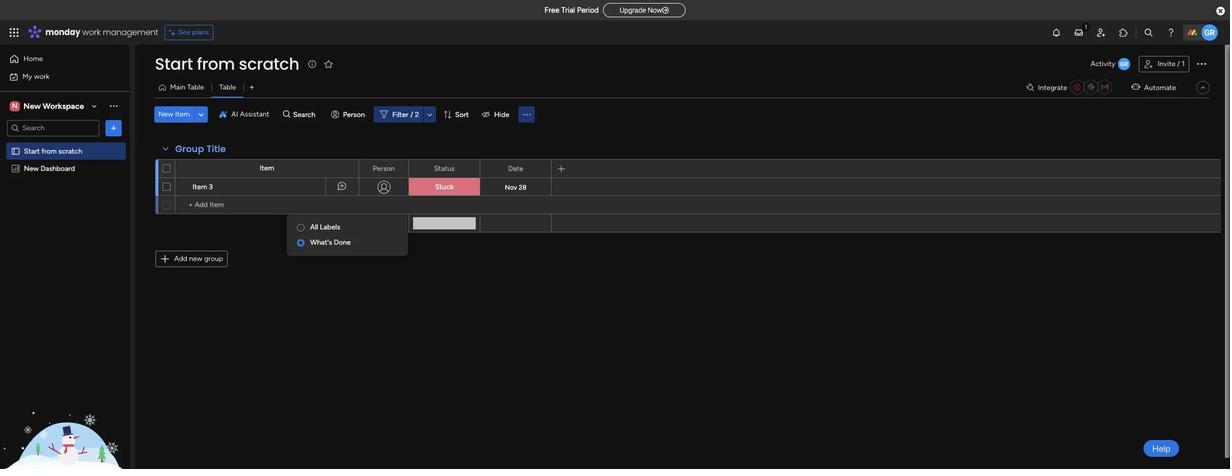 Task type: locate. For each thing, give the bounding box(es) containing it.
table right main
[[187, 83, 204, 92]]

from inside list box
[[41, 147, 57, 156]]

0 vertical spatial /
[[1177, 60, 1180, 68]]

new
[[23, 101, 41, 111], [158, 110, 173, 119], [24, 164, 39, 173]]

integrate
[[1038, 83, 1068, 92]]

1 horizontal spatial start
[[155, 52, 193, 75]]

option
[[0, 142, 130, 144]]

0 vertical spatial options image
[[1196, 57, 1208, 70]]

new down main
[[158, 110, 173, 119]]

scratch up add view image
[[239, 52, 299, 75]]

28
[[519, 184, 527, 191]]

/ for 2
[[411, 110, 413, 119]]

1 vertical spatial scratch
[[58, 147, 82, 156]]

0 vertical spatial work
[[82, 26, 101, 38]]

monday
[[45, 26, 80, 38]]

1 horizontal spatial item
[[193, 183, 207, 192]]

0 horizontal spatial scratch
[[58, 147, 82, 156]]

table
[[187, 83, 204, 92], [219, 83, 236, 92]]

plans
[[192, 28, 209, 37]]

/ for 1
[[1177, 60, 1180, 68]]

Group Title field
[[173, 143, 228, 156]]

2 horizontal spatial item
[[260, 164, 274, 173]]

1 horizontal spatial work
[[82, 26, 101, 38]]

0 horizontal spatial start from scratch
[[24, 147, 82, 156]]

free trial period
[[545, 6, 599, 15]]

apps image
[[1119, 28, 1129, 38]]

Search in workspace field
[[21, 122, 85, 134]]

1 horizontal spatial /
[[1177, 60, 1180, 68]]

1 horizontal spatial person
[[373, 164, 395, 173]]

item
[[175, 110, 190, 119], [260, 164, 274, 173], [193, 183, 207, 192]]

1 horizontal spatial from
[[197, 52, 235, 75]]

main table button
[[154, 79, 212, 96]]

item for item
[[260, 164, 274, 173]]

1 vertical spatial start
[[24, 147, 40, 156]]

workspace
[[43, 101, 84, 111]]

filter
[[392, 110, 409, 119]]

start right public board image
[[24, 147, 40, 156]]

0 horizontal spatial from
[[41, 147, 57, 156]]

start from scratch up table button
[[155, 52, 299, 75]]

options image right 1
[[1196, 57, 1208, 70]]

1 vertical spatial options image
[[109, 123, 119, 133]]

workspace selection element
[[10, 100, 86, 112]]

add to favorites image
[[324, 59, 334, 69]]

0 vertical spatial item
[[175, 110, 190, 119]]

1 vertical spatial person
[[373, 164, 395, 173]]

assistant
[[240, 110, 269, 119]]

Start from scratch field
[[152, 52, 302, 75]]

table down 'start from scratch' field on the left top of the page
[[219, 83, 236, 92]]

work right monday
[[82, 26, 101, 38]]

/ inside button
[[1177, 60, 1180, 68]]

1 vertical spatial work
[[34, 72, 49, 81]]

options image
[[1196, 57, 1208, 70], [109, 123, 119, 133], [394, 160, 401, 178]]

see
[[178, 28, 190, 37]]

work right "my"
[[34, 72, 49, 81]]

invite
[[1158, 60, 1176, 68]]

new right n
[[23, 101, 41, 111]]

list box
[[0, 141, 130, 315]]

what's
[[310, 238, 332, 247]]

new for new item
[[158, 110, 173, 119]]

0 vertical spatial scratch
[[239, 52, 299, 75]]

new inside workspace selection 'element'
[[23, 101, 41, 111]]

help
[[1152, 444, 1171, 454]]

1 vertical spatial item
[[260, 164, 274, 173]]

ai assistant button
[[215, 106, 273, 123]]

done
[[334, 238, 351, 247]]

0 horizontal spatial item
[[175, 110, 190, 119]]

1 horizontal spatial scratch
[[239, 52, 299, 75]]

person inside field
[[373, 164, 395, 173]]

filter / 2
[[392, 110, 419, 119]]

1 vertical spatial from
[[41, 147, 57, 156]]

1 vertical spatial /
[[411, 110, 413, 119]]

item left 3
[[193, 183, 207, 192]]

options image down workspace options icon
[[109, 123, 119, 133]]

0 horizontal spatial work
[[34, 72, 49, 81]]

1 horizontal spatial start from scratch
[[155, 52, 299, 75]]

new inside button
[[158, 110, 173, 119]]

trial
[[561, 6, 575, 15]]

dapulse rightstroke image
[[662, 7, 669, 14]]

0 vertical spatial start from scratch
[[155, 52, 299, 75]]

upgrade now
[[620, 6, 662, 14]]

autopilot image
[[1132, 81, 1140, 94]]

1 vertical spatial start from scratch
[[24, 147, 82, 156]]

new for new dashboard
[[24, 164, 39, 173]]

all
[[310, 223, 318, 232]]

upgrade now link
[[603, 3, 686, 17]]

period
[[577, 6, 599, 15]]

start from scratch
[[155, 52, 299, 75], [24, 147, 82, 156]]

/ left "2"
[[411, 110, 413, 119]]

0 horizontal spatial /
[[411, 110, 413, 119]]

3
[[209, 183, 213, 192]]

sort button
[[439, 106, 475, 123]]

work
[[82, 26, 101, 38], [34, 72, 49, 81]]

table button
[[212, 79, 244, 96]]

arrow down image
[[424, 109, 436, 121]]

activity
[[1091, 60, 1116, 68]]

+ Add Item text field
[[180, 199, 354, 211]]

person
[[343, 110, 365, 119], [373, 164, 395, 173]]

scratch inside list box
[[58, 147, 82, 156]]

dapulse close image
[[1217, 6, 1225, 16]]

start from scratch up "new dashboard" at the left top of page
[[24, 147, 82, 156]]

1 horizontal spatial table
[[219, 83, 236, 92]]

group title
[[175, 143, 226, 155]]

management
[[103, 26, 158, 38]]

options image left the status field
[[394, 160, 401, 178]]

/
[[1177, 60, 1180, 68], [411, 110, 413, 119]]

start
[[155, 52, 193, 75], [24, 147, 40, 156]]

Person field
[[370, 163, 397, 174]]

labels
[[320, 223, 340, 232]]

from up "new dashboard" at the left top of page
[[41, 147, 57, 156]]

2 vertical spatial item
[[193, 183, 207, 192]]

0 horizontal spatial person
[[343, 110, 365, 119]]

nov 28
[[505, 184, 527, 191]]

see plans
[[178, 28, 209, 37]]

new right public dashboard icon
[[24, 164, 39, 173]]

item inside new item button
[[175, 110, 190, 119]]

0 horizontal spatial start
[[24, 147, 40, 156]]

dapulse integrations image
[[1027, 84, 1034, 91]]

/ left 1
[[1177, 60, 1180, 68]]

0 vertical spatial from
[[197, 52, 235, 75]]

Status field
[[432, 163, 457, 174]]

search everything image
[[1144, 28, 1154, 38]]

upgrade
[[620, 6, 646, 14]]

from
[[197, 52, 235, 75], [41, 147, 57, 156]]

help image
[[1166, 28, 1176, 38]]

item up + add item text field
[[260, 164, 274, 173]]

from up table button
[[197, 52, 235, 75]]

group
[[175, 143, 204, 155]]

scratch up dashboard
[[58, 147, 82, 156]]

group
[[204, 255, 223, 263]]

workspace options image
[[109, 101, 119, 111]]

monday work management
[[45, 26, 158, 38]]

home button
[[6, 51, 110, 67]]

my work
[[22, 72, 49, 81]]

show board description image
[[306, 59, 319, 69]]

2 vertical spatial options image
[[394, 160, 401, 178]]

work inside button
[[34, 72, 49, 81]]

start up main
[[155, 52, 193, 75]]

new item
[[158, 110, 190, 119]]

main
[[170, 83, 185, 92]]

invite / 1
[[1158, 60, 1185, 68]]

item left angle down image at the left top of the page
[[175, 110, 190, 119]]

notifications image
[[1052, 28, 1062, 38]]

nov
[[505, 184, 517, 191]]

new inside list box
[[24, 164, 39, 173]]

list box containing start from scratch
[[0, 141, 130, 315]]

title
[[207, 143, 226, 155]]

0 vertical spatial person
[[343, 110, 365, 119]]

start from scratch inside list box
[[24, 147, 82, 156]]

0 horizontal spatial table
[[187, 83, 204, 92]]

public dashboard image
[[11, 164, 20, 173]]

scratch
[[239, 52, 299, 75], [58, 147, 82, 156]]



Task type: describe. For each thing, give the bounding box(es) containing it.
2
[[415, 110, 419, 119]]

home
[[23, 55, 43, 63]]

ai assistant
[[231, 110, 269, 119]]

stuck
[[435, 183, 454, 192]]

1 image
[[1082, 21, 1091, 32]]

add
[[174, 255, 187, 263]]

activity button
[[1087, 56, 1135, 72]]

hide
[[494, 110, 509, 119]]

automate
[[1144, 83, 1176, 92]]

Search field
[[291, 107, 321, 122]]

work for my
[[34, 72, 49, 81]]

options image
[[537, 160, 544, 178]]

status
[[434, 164, 455, 173]]

my work button
[[6, 69, 110, 85]]

invite members image
[[1096, 28, 1107, 38]]

select product image
[[9, 28, 19, 38]]

new dashboard
[[24, 164, 75, 173]]

dashboard
[[41, 164, 75, 173]]

see plans button
[[164, 25, 214, 40]]

help button
[[1144, 441, 1179, 457]]

new workspace
[[23, 101, 84, 111]]

now
[[648, 6, 662, 14]]

work for monday
[[82, 26, 101, 38]]

angle down image
[[199, 111, 204, 118]]

n
[[12, 102, 18, 110]]

collapse board header image
[[1199, 84, 1207, 92]]

hide button
[[478, 106, 516, 123]]

item 3
[[193, 183, 213, 192]]

add new group
[[174, 255, 223, 263]]

public board image
[[11, 146, 20, 156]]

0 vertical spatial start
[[155, 52, 193, 75]]

free
[[545, 6, 560, 15]]

my
[[22, 72, 32, 81]]

2 horizontal spatial options image
[[1196, 57, 1208, 70]]

new
[[189, 255, 202, 263]]

what's done
[[310, 238, 351, 247]]

greg robinson image
[[1202, 24, 1218, 41]]

start inside list box
[[24, 147, 40, 156]]

new item button
[[154, 106, 194, 123]]

1 table from the left
[[187, 83, 204, 92]]

all labels
[[310, 223, 340, 232]]

2 table from the left
[[219, 83, 236, 92]]

date
[[508, 164, 523, 173]]

add view image
[[250, 84, 254, 91]]

person inside "popup button"
[[343, 110, 365, 119]]

inbox image
[[1074, 28, 1084, 38]]

new for new workspace
[[23, 101, 41, 111]]

item for item 3
[[193, 183, 207, 192]]

workspace image
[[10, 101, 20, 112]]

lottie animation image
[[0, 367, 130, 470]]

0 horizontal spatial options image
[[109, 123, 119, 133]]

v2 search image
[[283, 109, 291, 120]]

invite / 1 button
[[1139, 56, 1190, 72]]

1 horizontal spatial options image
[[394, 160, 401, 178]]

add new group button
[[155, 251, 228, 267]]

menu image
[[522, 110, 532, 120]]

sort
[[455, 110, 469, 119]]

ai logo image
[[219, 111, 227, 119]]

main table
[[170, 83, 204, 92]]

Date field
[[506, 163, 526, 174]]

1
[[1182, 60, 1185, 68]]

person button
[[327, 106, 371, 123]]

lottie animation element
[[0, 367, 130, 470]]

ai
[[231, 110, 238, 119]]



Task type: vqa. For each thing, say whether or not it's contained in the screenshot.
Column information image
no



